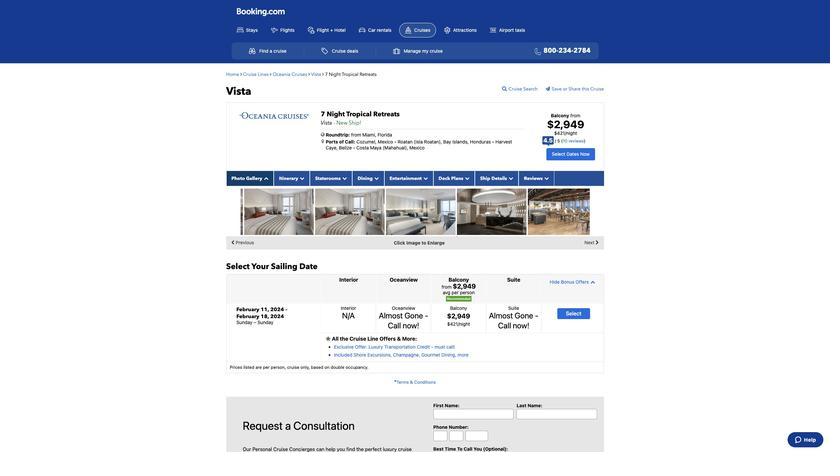 Task type: describe. For each thing, give the bounding box(es) containing it.
entertainment
[[390, 175, 422, 182]]

2784
[[574, 46, 591, 55]]

help
[[326, 446, 336, 452]]

oceanview for oceanview almost gone - call now!
[[392, 305, 415, 311]]

search image
[[502, 86, 509, 91]]

flights link
[[266, 23, 300, 37]]

line
[[367, 336, 378, 342]]

car rentals
[[368, 27, 391, 33]]

click
[[394, 240, 405, 245]]

1 horizontal spatial call
[[464, 446, 472, 452]]

based
[[311, 365, 323, 370]]

- inside exclusive offer: luxury transportation credit - must call! included shore excursions, champagne, gourmet dining, more
[[431, 344, 433, 349]]

tropical for 7 night tropical retreats
[[342, 71, 358, 77]]

gallery
[[246, 175, 262, 182]]

included shore excursions, champagne, gourmet dining, more link
[[334, 352, 469, 357]]

cruise deals
[[332, 48, 358, 54]]

photo gallery image thumbnails navigation
[[226, 236, 604, 249]]

angle right image for home
[[240, 72, 242, 76]]

new
[[336, 119, 347, 126]]

0 horizontal spatial offers
[[380, 336, 396, 342]]

horizons image
[[173, 188, 243, 235]]

reviews
[[569, 138, 584, 144]]

from for $2,949
[[570, 113, 580, 118]]

chevron down image for details
[[507, 176, 513, 181]]

cruise right the find
[[273, 48, 286, 54]]

1 vertical spatial vista
[[226, 84, 251, 99]]

balcony for from
[[449, 277, 469, 283]]

cruise lines
[[243, 71, 269, 77]]

lines
[[258, 71, 269, 77]]

find
[[346, 446, 355, 452]]

paper plane image
[[545, 86, 552, 91]]

suite image
[[386, 188, 455, 235]]

hotel
[[334, 27, 346, 33]]

car rentals link
[[354, 23, 397, 37]]

- inside "7 night tropical retreats vista - new ship!"
[[333, 119, 335, 126]]

photo
[[231, 175, 245, 182]]

you
[[474, 446, 482, 452]]

next link
[[584, 238, 601, 247]]

$2,949 for from
[[453, 282, 476, 290]]

oceania cruises link
[[273, 71, 307, 77]]

perfect
[[365, 446, 382, 452]]

balcony
[[551, 113, 569, 118]]

1 vertical spatial –
[[254, 320, 256, 325]]

chevron down image for plans
[[463, 176, 470, 181]]

almost for oceanview almost gone - call now!
[[379, 311, 403, 320]]

terms
[[396, 379, 409, 385]]

interior for interior n/a
[[341, 305, 356, 311]]

a for request
[[285, 419, 291, 432]]

date
[[299, 261, 318, 272]]

february 11, 2024 – february 18, 2024 sunday – sunday
[[236, 306, 287, 325]]

select for your
[[226, 261, 250, 272]]

cruise inside cruise deals link
[[332, 48, 346, 54]]

stays link
[[231, 23, 263, 37]]

$2,949 for $2,949
[[547, 118, 584, 130]]

oceania cruises image
[[238, 112, 309, 120]]

cruise inside dropdown button
[[430, 48, 443, 54]]

itinerary
[[279, 175, 298, 182]]

request a consultation
[[243, 419, 355, 432]]

2 vertical spatial $2,949
[[447, 312, 470, 320]]

10 reviews link
[[563, 138, 584, 144]]

reviews
[[524, 175, 543, 182]]

manage my cruise
[[404, 48, 443, 54]]

)
[[584, 138, 586, 144]]

previous
[[234, 240, 254, 245]]

2 sunday from the left
[[258, 320, 273, 325]]

a for find
[[270, 48, 272, 54]]

request
[[243, 419, 283, 432]]

itinerary button
[[274, 171, 310, 186]]

0 vertical spatial vista
[[311, 71, 321, 77]]

11,
[[261, 306, 269, 313]]

best
[[433, 446, 444, 452]]

/ inside "balcony $2,949 $421 / night"
[[458, 321, 459, 327]]

chevron left image
[[231, 238, 234, 247]]

chevron up image
[[589, 280, 595, 284]]

Last Name: text field
[[517, 409, 597, 419]]

suite for suite
[[507, 277, 520, 283]]

night for 7 night tropical retreats
[[329, 71, 341, 77]]

first name:
[[433, 403, 460, 408]]

oceanview image
[[244, 188, 314, 235]]

1 february from the top
[[236, 306, 259, 313]]

suite for suite almost gone - call now!
[[508, 305, 519, 311]]

last
[[517, 403, 526, 408]]

name: for first name:
[[445, 403, 460, 408]]

cozumel,
[[357, 139, 377, 144]]

gone for oceanview almost gone - call now!
[[405, 311, 423, 320]]

cruise left lines on the left of the page
[[243, 71, 257, 77]]

retreats for 7 night tropical retreats vista - new ship!
[[373, 110, 400, 118]]

balcony for $2,949
[[450, 305, 467, 311]]

exclusive offer: luxury transportation credit - must call! included shore excursions, champagne, gourmet dining, more
[[334, 344, 469, 357]]

harvest caye, belize
[[326, 139, 512, 150]]

reviews button
[[519, 171, 554, 186]]

aquamar spa: reception image
[[457, 188, 526, 235]]

1 horizontal spatial offers
[[576, 279, 589, 285]]

now! for suite almost gone - call now!
[[513, 321, 529, 330]]

star image
[[326, 336, 331, 341]]

globe image
[[321, 132, 325, 137]]

$421 inside balcony from $2,949 $421 / night
[[554, 130, 565, 136]]

taxis
[[515, 27, 525, 33]]

7 night tropical retreats
[[325, 71, 377, 77]]

7 night tropical retreats vista - new ship!
[[321, 110, 400, 126]]

more
[[458, 352, 469, 357]]

2 2024 from the top
[[270, 313, 284, 320]]

stays
[[246, 27, 258, 33]]

islands,
[[452, 139, 469, 144]]

deck plans
[[439, 175, 463, 182]]

honduras
[[470, 139, 491, 144]]

oceanview for oceanview
[[390, 277, 418, 283]]

credit
[[417, 344, 430, 349]]

retreats for 7 night tropical retreats
[[360, 71, 377, 77]]

0 horizontal spatial from
[[351, 132, 361, 137]]

offer:
[[355, 344, 367, 349]]

image
[[406, 240, 420, 245]]

recommended image
[[446, 296, 472, 302]]

time
[[445, 446, 456, 452]]

cruise right 'this'
[[590, 86, 604, 92]]

ship details button
[[475, 171, 519, 186]]

1 horizontal spatial –
[[285, 306, 287, 313]]

harvest
[[495, 139, 512, 144]]

home
[[226, 71, 239, 77]]

balcony from $2,949 $421 / night
[[547, 113, 584, 136]]

balcony from $2,949 avg per person
[[442, 277, 476, 295]]

exclusive
[[334, 344, 354, 349]]

ship details
[[480, 175, 507, 182]]

airport taxis
[[499, 27, 525, 33]]

0 vertical spatial mexico
[[378, 139, 393, 144]]

800-
[[544, 46, 559, 55]]

prices listed are per person, cruise only, based on double occupancy.
[[230, 365, 368, 370]]

costa
[[356, 145, 369, 150]]

gone for suite almost gone - call now!
[[515, 311, 533, 320]]

vista main content
[[102, 66, 607, 452]]

booking.com home image
[[237, 8, 284, 16]]

18,
[[261, 313, 269, 320]]

find a cruise link
[[242, 44, 294, 57]]

800-234-2784
[[544, 46, 591, 55]]

airport
[[499, 27, 514, 33]]

cozumel, mexico • roatan (isla roatan), bay islands, honduras •
[[357, 139, 494, 144]]

terms & conditions
[[396, 379, 436, 385]]

manage my cruise button
[[386, 44, 450, 57]]

share
[[569, 86, 581, 92]]

2 february from the top
[[236, 313, 259, 320]]

rentals
[[377, 27, 391, 33]]



Task type: vqa. For each thing, say whether or not it's contained in the screenshot.
the middle Vista
yes



Task type: locate. For each thing, give the bounding box(es) containing it.
balcony inside 'balcony from $2,949 avg per person'
[[449, 277, 469, 283]]

1 name: from the left
[[445, 403, 460, 408]]

february
[[236, 306, 259, 313], [236, 313, 259, 320]]

- inside suite almost gone - call now!
[[535, 311, 539, 320]]

1 vertical spatial select
[[226, 261, 250, 272]]

select down hide bonus offers link
[[566, 310, 581, 316]]

4.5
[[543, 137, 553, 144]]

chevron down image inside "entertainment" dropdown button
[[422, 176, 428, 181]]

name: right first
[[445, 403, 460, 408]]

ship
[[480, 175, 490, 182]]

included
[[334, 352, 352, 357]]

chevron down image inside itinerary dropdown button
[[298, 176, 304, 181]]

next
[[584, 240, 596, 245]]

0 horizontal spatial call
[[388, 321, 401, 330]]

select for dates
[[552, 151, 565, 157]]

luxury
[[383, 446, 397, 452]]

2 now! from the left
[[513, 321, 529, 330]]

1 horizontal spatial mexico
[[409, 145, 425, 150]]

manage
[[404, 48, 421, 54]]

2 vertical spatial from
[[442, 284, 452, 290]]

select          dates now link
[[547, 148, 595, 160]]

call inside oceanview almost gone - call now!
[[388, 321, 401, 330]]

2024 right 18, at the left of the page
[[270, 313, 284, 320]]

angle right image for oceania cruises
[[308, 72, 310, 76]]

$421 up 5
[[554, 130, 565, 136]]

vista down home link
[[226, 84, 251, 99]]

select your sailing date
[[226, 261, 318, 272]]

balcony inside "balcony $2,949 $421 / night"
[[450, 305, 467, 311]]

0 vertical spatial tropical
[[342, 71, 358, 77]]

0 horizontal spatial per
[[263, 365, 270, 370]]

1 angle right image from the left
[[240, 72, 242, 76]]

balcony up person
[[449, 277, 469, 283]]

tropical inside "7 night tropical retreats vista - new ship!"
[[346, 110, 372, 118]]

cruise inside our personal cruise concierges can help you find the perfect luxury cruise
[[398, 446, 412, 452]]

0 vertical spatial retreats
[[360, 71, 377, 77]]

my
[[422, 48, 428, 54]]

cruises inside "vista" main content
[[292, 71, 307, 77]]

the
[[340, 336, 348, 342], [356, 446, 364, 452]]

2 name: from the left
[[528, 403, 542, 408]]

2 horizontal spatial call
[[498, 321, 511, 330]]

person
[[460, 290, 475, 295]]

name: right last
[[528, 403, 542, 408]]

chevron down image for staterooms
[[341, 176, 347, 181]]

1 2024 from the top
[[270, 306, 284, 313]]

1 sunday from the left
[[236, 320, 252, 325]]

car
[[368, 27, 376, 33]]

now! inside suite almost gone - call now!
[[513, 321, 529, 330]]

1 vertical spatial offers
[[380, 336, 396, 342]]

0 vertical spatial 7
[[325, 71, 328, 77]]

0 horizontal spatial &
[[397, 336, 401, 342]]

chevron down image for reviews
[[543, 176, 549, 181]]

10
[[563, 138, 568, 144]]

call for oceanview almost gone - call now!
[[388, 321, 401, 330]]

dining button
[[352, 171, 384, 186]]

0 vertical spatial /
[[565, 130, 566, 136]]

interior n/a
[[341, 305, 356, 320]]

0 vertical spatial offers
[[576, 279, 589, 285]]

2 chevron down image from the left
[[341, 176, 347, 181]]

1 chevron down image from the left
[[298, 176, 304, 181]]

from up call:
[[351, 132, 361, 137]]

are
[[255, 365, 262, 370]]

february left 11,
[[236, 306, 259, 313]]

dining,
[[441, 352, 456, 357]]

1 vertical spatial $421
[[447, 321, 458, 327]]

chevron down image inside staterooms dropdown button
[[341, 176, 347, 181]]

0 horizontal spatial gone
[[405, 311, 423, 320]]

0 horizontal spatial the
[[340, 336, 348, 342]]

0 vertical spatial suite
[[507, 277, 520, 283]]

chevron down image inside deck plans dropdown button
[[463, 176, 470, 181]]

/ inside balcony from $2,949 $421 / night
[[565, 130, 566, 136]]

from for from
[[442, 284, 452, 290]]

flight
[[317, 27, 329, 33]]

per up recommended image
[[452, 290, 459, 295]]

retreats inside "7 night tropical retreats vista - new ship!"
[[373, 110, 400, 118]]

cruise lines link
[[243, 71, 269, 77]]

chevron down image inside ship details dropdown button
[[507, 176, 513, 181]]

flights
[[280, 27, 295, 33]]

avg
[[443, 290, 450, 295]]

oceanview almost gone - call now!
[[379, 305, 428, 330]]

chevron down image
[[298, 176, 304, 181], [341, 176, 347, 181], [373, 176, 379, 181], [422, 176, 428, 181], [543, 176, 549, 181]]

1 vertical spatial night
[[459, 321, 470, 327]]

phone
[[433, 424, 448, 430]]

2 gone from the left
[[515, 311, 533, 320]]

0 horizontal spatial name:
[[445, 403, 460, 408]]

1 angle right image from the left
[[270, 72, 272, 76]]

almost inside oceanview almost gone - call now!
[[379, 311, 403, 320]]

tropical up ship!
[[346, 110, 372, 118]]

save or share this cruise link
[[545, 86, 604, 92]]

belize
[[339, 145, 352, 150]]

angle right image for cruise lines
[[270, 72, 272, 76]]

cruise search
[[509, 86, 538, 92]]

0 horizontal spatial almost
[[379, 311, 403, 320]]

angle right image
[[270, 72, 272, 76], [322, 72, 324, 76]]

2 horizontal spatial select
[[566, 310, 581, 316]]

night up new
[[327, 110, 345, 118]]

cruises link
[[399, 23, 436, 37]]

chevron up image
[[262, 176, 269, 181]]

interior for interior
[[339, 277, 358, 283]]

photo gallery
[[231, 175, 262, 182]]

balcony $2,949 $421 / night
[[447, 305, 470, 327]]

0 vertical spatial –
[[285, 306, 287, 313]]

angle right image
[[240, 72, 242, 76], [308, 72, 310, 76]]

per right are on the bottom left of page
[[263, 365, 270, 370]]

cruise up offer:
[[350, 336, 366, 342]]

1 horizontal spatial •
[[394, 139, 396, 144]]

click image to enlarge
[[394, 240, 445, 245]]

per inside 'balcony from $2,949 avg per person'
[[452, 290, 459, 295]]

0 vertical spatial from
[[570, 113, 580, 118]]

call inside suite almost gone - call now!
[[498, 321, 511, 330]]

of
[[339, 139, 344, 144]]

0 horizontal spatial chevron down image
[[463, 176, 470, 181]]

1 horizontal spatial chevron down image
[[507, 176, 513, 181]]

0 vertical spatial the
[[340, 336, 348, 342]]

gourmet
[[421, 352, 440, 357]]

offers right bonus
[[576, 279, 589, 285]]

– right 11,
[[285, 306, 287, 313]]

1 vertical spatial /
[[555, 138, 556, 144]]

1 horizontal spatial sunday
[[258, 320, 273, 325]]

0 horizontal spatial $421
[[447, 321, 458, 327]]

exclusive offer: luxury transportation credit - must call! link
[[334, 344, 455, 349]]

can
[[316, 446, 325, 452]]

1 chevron down image from the left
[[463, 176, 470, 181]]

2 angle right image from the left
[[322, 72, 324, 76]]

select          dates now
[[552, 151, 590, 157]]

angle right image left vista link
[[308, 72, 310, 76]]

• down call:
[[353, 145, 355, 150]]

cruise left deals at the left of page
[[332, 48, 346, 54]]

0 vertical spatial a
[[270, 48, 272, 54]]

cruise right my
[[430, 48, 443, 54]]

- inside oceanview almost gone - call now!
[[425, 311, 428, 320]]

2 chevron down image from the left
[[507, 176, 513, 181]]

balcony image
[[315, 188, 385, 235]]

night inside "balcony $2,949 $421 / night"
[[459, 321, 470, 327]]

from up recommended image
[[442, 284, 452, 290]]

1 horizontal spatial &
[[410, 379, 413, 385]]

now! inside oceanview almost gone - call now!
[[403, 321, 419, 330]]

home link
[[226, 71, 239, 77]]

0 horizontal spatial select
[[226, 261, 250, 272]]

0 horizontal spatial angle right image
[[240, 72, 242, 76]]

suite
[[507, 277, 520, 283], [508, 305, 519, 311]]

attractions
[[453, 27, 477, 33]]

0 horizontal spatial cruises
[[292, 71, 307, 77]]

chevron down image for itinerary
[[298, 176, 304, 181]]

0 horizontal spatial a
[[270, 48, 272, 54]]

2 horizontal spatial from
[[570, 113, 580, 118]]

night right vista link
[[329, 71, 341, 77]]

luxury
[[369, 344, 383, 349]]

2 horizontal spatial /
[[565, 130, 566, 136]]

chevron right image
[[596, 238, 599, 247]]

cruise left 'search'
[[509, 86, 522, 92]]

almost inside suite almost gone - call now!
[[489, 311, 513, 320]]

0 horizontal spatial night
[[459, 321, 470, 327]]

/ inside 4.5 / 5 ( 10 reviews )
[[555, 138, 556, 144]]

sunday down 11,
[[258, 320, 273, 325]]

1 horizontal spatial almost
[[489, 311, 513, 320]]

phone number:
[[433, 424, 469, 430]]

find
[[259, 48, 268, 54]]

name: for last name:
[[528, 403, 542, 408]]

0 vertical spatial interior
[[339, 277, 358, 283]]

a right the find
[[270, 48, 272, 54]]

tropical down deals at the left of page
[[342, 71, 358, 77]]

800-234-2784 link
[[532, 46, 591, 56]]

chevron down image for entertainment
[[422, 176, 428, 181]]

gone inside suite almost gone - call now!
[[515, 311, 533, 320]]

1 vertical spatial $2,949
[[453, 282, 476, 290]]

hide bonus offers
[[550, 279, 589, 285]]

2 almost from the left
[[489, 311, 513, 320]]

1 horizontal spatial name:
[[528, 403, 542, 408]]

(mahahual),
[[383, 145, 408, 150]]

chevron down image for dining
[[373, 176, 379, 181]]

0 vertical spatial oceanview
[[390, 277, 418, 283]]

almost for suite almost gone - call now!
[[489, 311, 513, 320]]

last name:
[[517, 403, 542, 408]]

0 vertical spatial $421
[[554, 130, 565, 136]]

2024 right 11,
[[270, 306, 284, 313]]

chevron down image
[[463, 176, 470, 181], [507, 176, 513, 181]]

0 vertical spatial night
[[566, 130, 577, 136]]

0 horizontal spatial mexico
[[378, 139, 393, 144]]

artist loft image
[[528, 188, 597, 235]]

1 vertical spatial 7
[[321, 110, 325, 118]]

night for 7 night tropical retreats vista - new ship!
[[327, 110, 345, 118]]

a inside main content
[[285, 419, 291, 432]]

0 vertical spatial $2,949
[[547, 118, 584, 130]]

search
[[523, 86, 538, 92]]

map marker image
[[321, 139, 324, 144]]

/ up 4.5 / 5 ( 10 reviews )
[[565, 130, 566, 136]]

n/a
[[342, 311, 355, 320]]

mexico down florida
[[378, 139, 393, 144]]

1 horizontal spatial select
[[552, 151, 565, 157]]

ship!
[[349, 119, 361, 126]]

from right balcony
[[570, 113, 580, 118]]

2 vertical spatial vista
[[321, 119, 332, 126]]

chevron down image inside the reviews dropdown button
[[543, 176, 549, 181]]

7 for 7 night tropical retreats
[[325, 71, 328, 77]]

/ left 5
[[555, 138, 556, 144]]

cruises up manage my cruise
[[414, 27, 430, 33]]

flight + hotel
[[317, 27, 346, 33]]

$421 inside "balcony $2,949 $421 / night"
[[447, 321, 458, 327]]

1 horizontal spatial a
[[285, 419, 291, 432]]

chevron down image inside dining dropdown button
[[373, 176, 379, 181]]

1 horizontal spatial angle right image
[[308, 72, 310, 76]]

night up 10 reviews link at right
[[566, 130, 577, 136]]

angle right image right home link
[[240, 72, 242, 76]]

1 gone from the left
[[405, 311, 423, 320]]

1 vertical spatial suite
[[508, 305, 519, 311]]

cruise right personal
[[273, 446, 288, 452]]

balcony down recommended image
[[450, 305, 467, 311]]

1 almost from the left
[[379, 311, 403, 320]]

4 chevron down image from the left
[[422, 176, 428, 181]]

0 vertical spatial &
[[397, 336, 401, 342]]

7 right vista link
[[325, 71, 328, 77]]

february left 18, at the left of the page
[[236, 313, 259, 320]]

$2,949 up recommended image
[[453, 282, 476, 290]]

cruise right luxury
[[398, 446, 412, 452]]

now
[[580, 151, 590, 157]]

1 vertical spatial oceanview
[[392, 305, 415, 311]]

0 vertical spatial select
[[552, 151, 565, 157]]

0 horizontal spatial sunday
[[236, 320, 252, 325]]

First Name: text field
[[433, 409, 514, 419]]

bay
[[443, 139, 451, 144]]

the inside our personal cruise concierges can help you find the perfect luxury cruise
[[356, 446, 364, 452]]

more:
[[402, 336, 417, 342]]

roundtrip:
[[326, 132, 350, 137]]

2 horizontal spatial •
[[492, 139, 494, 144]]

call for suite almost gone - call now!
[[498, 321, 511, 330]]

0 vertical spatial per
[[452, 290, 459, 295]]

1 vertical spatial a
[[285, 419, 291, 432]]

hide
[[550, 279, 560, 285]]

1 horizontal spatial cruises
[[414, 27, 430, 33]]

from inside balcony from $2,949 $421 / night
[[570, 113, 580, 118]]

• up (mahahual),
[[394, 139, 396, 144]]

7 up globe icon
[[321, 110, 325, 118]]

2 angle right image from the left
[[308, 72, 310, 76]]

vista right oceania cruises link
[[311, 71, 321, 77]]

number:
[[449, 424, 469, 430]]

1 vertical spatial tropical
[[346, 110, 372, 118]]

night inside "7 night tropical retreats vista - new ship!"
[[327, 110, 345, 118]]

$421 up call!
[[447, 321, 458, 327]]

1 now! from the left
[[403, 321, 419, 330]]

dining
[[358, 175, 373, 182]]

1 vertical spatial the
[[356, 446, 364, 452]]

– left 18, at the left of the page
[[254, 320, 256, 325]]

1 horizontal spatial angle right image
[[322, 72, 324, 76]]

/ down recommended image
[[458, 321, 459, 327]]

$2,949 up 4.5 / 5 ( 10 reviews )
[[547, 118, 584, 130]]

cruises left vista link
[[292, 71, 307, 77]]

• left harvest
[[492, 139, 494, 144]]

vista
[[311, 71, 321, 77], [226, 84, 251, 99], [321, 119, 332, 126]]

0 horizontal spatial /
[[458, 321, 459, 327]]

1 vertical spatial balcony
[[450, 305, 467, 311]]

0 horizontal spatial –
[[254, 320, 256, 325]]

234-
[[559, 46, 574, 55]]

1 vertical spatial interior
[[341, 305, 356, 311]]

caye,
[[326, 145, 338, 150]]

2 vertical spatial select
[[566, 310, 581, 316]]

1 vertical spatial &
[[410, 379, 413, 385]]

the up exclusive
[[340, 336, 348, 342]]

(isla
[[414, 139, 423, 144]]

0 vertical spatial cruises
[[414, 27, 430, 33]]

the right find
[[356, 446, 364, 452]]

angle right image left 7 night tropical retreats
[[322, 72, 324, 76]]

5 chevron down image from the left
[[543, 176, 549, 181]]

7 inside "7 night tropical retreats vista - new ship!"
[[321, 110, 325, 118]]

$2,949 down recommended image
[[447, 312, 470, 320]]

oceanview inside oceanview almost gone - call now!
[[392, 305, 415, 311]]

1 vertical spatial mexico
[[409, 145, 425, 150]]

night down recommended image
[[459, 321, 470, 327]]

0 vertical spatial night
[[329, 71, 341, 77]]

0 horizontal spatial now!
[[403, 321, 419, 330]]

asterisk image
[[394, 380, 396, 382]]

angle right image right lines on the left of the page
[[270, 72, 272, 76]]

cruise inside our personal cruise concierges can help you find the perfect luxury cruise
[[273, 446, 288, 452]]

gone inside oceanview almost gone - call now!
[[405, 311, 423, 320]]

a right request
[[285, 419, 291, 432]]

1 horizontal spatial per
[[452, 290, 459, 295]]

roatan
[[398, 139, 413, 144]]

occupancy.
[[346, 365, 368, 370]]

deals
[[347, 48, 358, 54]]

1 vertical spatial from
[[351, 132, 361, 137]]

mexico down '(isla'
[[409, 145, 425, 150]]

1 horizontal spatial gone
[[515, 311, 533, 320]]

select left your
[[226, 261, 250, 272]]

on
[[324, 365, 329, 370]]

1 horizontal spatial from
[[442, 284, 452, 290]]

now! for oceanview almost gone - call now!
[[403, 321, 419, 330]]

bonus
[[561, 279, 574, 285]]

tropical
[[342, 71, 358, 77], [346, 110, 372, 118]]

suite inside suite almost gone - call now!
[[508, 305, 519, 311]]

3 chevron down image from the left
[[373, 176, 379, 181]]

excursions,
[[367, 352, 392, 357]]

chevron down image left reviews
[[507, 176, 513, 181]]

angle right image for vista
[[322, 72, 324, 76]]

None field
[[433, 431, 447, 441], [449, 431, 463, 441], [465, 431, 488, 441], [433, 431, 447, 441], [449, 431, 463, 441], [465, 431, 488, 441]]

sunday left 18, at the left of the page
[[236, 320, 252, 325]]

cruise left only,
[[287, 365, 299, 370]]

a inside navigation
[[270, 48, 272, 54]]

chevron down image left ship
[[463, 176, 470, 181]]

0 horizontal spatial •
[[353, 145, 355, 150]]

maya
[[370, 145, 381, 150]]

1 horizontal spatial now!
[[513, 321, 529, 330]]

only,
[[301, 365, 310, 370]]

night inside balcony from $2,949 $421 / night
[[566, 130, 577, 136]]

7 for 7 night tropical retreats vista - new ship!
[[321, 110, 325, 118]]

1 horizontal spatial $421
[[554, 130, 565, 136]]

travel menu navigation
[[231, 42, 599, 59]]

1 vertical spatial night
[[327, 110, 345, 118]]

& right terms
[[410, 379, 413, 385]]

vista up globe icon
[[321, 119, 332, 126]]

select down 5
[[552, 151, 565, 157]]

1 vertical spatial per
[[263, 365, 270, 370]]

-
[[333, 119, 335, 126], [425, 311, 428, 320], [535, 311, 539, 320], [431, 344, 433, 349]]

must
[[435, 344, 445, 349]]

& up transportation
[[397, 336, 401, 342]]

from inside 'balcony from $2,949 avg per person'
[[442, 284, 452, 290]]

call:
[[345, 139, 355, 144]]

0 vertical spatial balcony
[[449, 277, 469, 283]]

name:
[[445, 403, 460, 408], [528, 403, 542, 408]]

$2,949 inside 'balcony from $2,949 avg per person'
[[453, 282, 476, 290]]

2 vertical spatial /
[[458, 321, 459, 327]]

tropical for 7 night tropical retreats vista - new ship!
[[346, 110, 372, 118]]

save
[[552, 86, 562, 92]]

vista inside "7 night tropical retreats vista - new ship!"
[[321, 119, 332, 126]]

deck plans button
[[433, 171, 475, 186]]

1 horizontal spatial /
[[555, 138, 556, 144]]

consultation
[[293, 419, 355, 432]]

night
[[566, 130, 577, 136], [459, 321, 470, 327]]

+
[[330, 27, 333, 33]]

0 horizontal spatial angle right image
[[270, 72, 272, 76]]

offers up "exclusive offer: luxury transportation credit - must call!" link
[[380, 336, 396, 342]]

1 vertical spatial retreats
[[373, 110, 400, 118]]

1 horizontal spatial night
[[566, 130, 577, 136]]

1 vertical spatial cruises
[[292, 71, 307, 77]]



